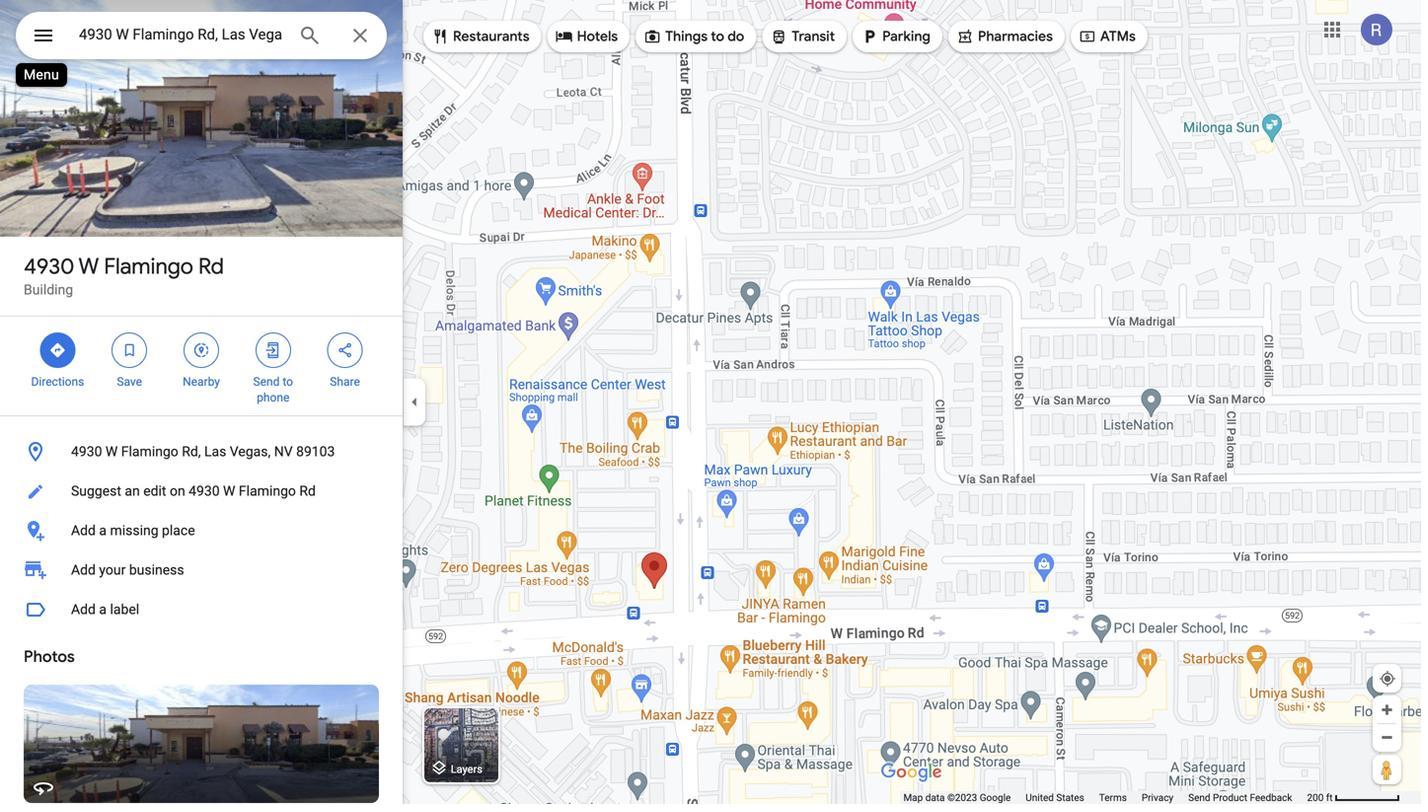 Task type: vqa. For each thing, say whether or not it's contained in the screenshot.
Actions for 4930 W Flamingo Rd region
yes



Task type: locate. For each thing, give the bounding box(es) containing it.
directions
[[31, 375, 84, 389]]

4930 up building
[[24, 253, 74, 280]]

1 vertical spatial w
[[106, 444, 118, 460]]

privacy button
[[1142, 792, 1174, 804]]

add down the suggest
[[71, 523, 96, 539]]

send inside send to phone
[[253, 375, 280, 389]]

suggest an edit on 4930 w flamingo rd
[[71, 483, 316, 499]]

4930 for rd
[[24, 253, 74, 280]]

restaurants
[[453, 28, 530, 45]]

suggest
[[71, 483, 121, 499]]

add left label
[[71, 602, 96, 618]]

0 vertical spatial rd
[[198, 253, 224, 280]]

 things to do
[[644, 26, 744, 47]]

flamingo down nv at the left
[[239, 483, 296, 499]]

0 horizontal spatial w
[[78, 253, 99, 280]]

 parking
[[861, 26, 931, 47]]

4930
[[24, 253, 74, 280], [71, 444, 102, 460], [189, 483, 220, 499]]

 hotels
[[555, 26, 618, 47]]

add for add your business
[[71, 562, 96, 578]]

0 horizontal spatial rd
[[198, 253, 224, 280]]

add your business
[[71, 562, 184, 578]]

4930 up the suggest
[[71, 444, 102, 460]]

0 horizontal spatial to
[[283, 375, 293, 389]]

0 vertical spatial a
[[99, 523, 107, 539]]

add a label button
[[0, 590, 403, 630]]

 atms
[[1079, 26, 1136, 47]]

4930 w flamingo rd, las vegas, nv 89103 button
[[0, 432, 403, 472]]

zoom out image
[[1380, 730, 1395, 745]]

0 vertical spatial send
[[253, 375, 280, 389]]

0 vertical spatial add
[[71, 523, 96, 539]]

map
[[903, 792, 923, 804]]

 search field
[[16, 12, 387, 63]]

a left missing
[[99, 523, 107, 539]]

to
[[711, 28, 724, 45], [283, 375, 293, 389]]


[[644, 26, 661, 47]]

2 a from the top
[[99, 602, 107, 618]]

w inside 4930 w flamingo rd building
[[78, 253, 99, 280]]

flamingo for rd,
[[121, 444, 178, 460]]

1 horizontal spatial send
[[1188, 792, 1211, 804]]

place
[[162, 523, 195, 539]]

footer containing map data ©2023 google
[[903, 792, 1307, 804]]

label
[[110, 602, 139, 618]]

1 vertical spatial rd
[[299, 483, 316, 499]]

4930 right on
[[189, 483, 220, 499]]

4930 w flamingo rd building
[[24, 253, 224, 298]]

a left label
[[99, 602, 107, 618]]

send
[[253, 375, 280, 389], [1188, 792, 1211, 804]]

w for rd,
[[106, 444, 118, 460]]

footer
[[903, 792, 1307, 804]]

add
[[71, 523, 96, 539], [71, 562, 96, 578], [71, 602, 96, 618]]

1 add from the top
[[71, 523, 96, 539]]

3 add from the top
[[71, 602, 96, 618]]

1 vertical spatial to
[[283, 375, 293, 389]]

1 horizontal spatial to
[[711, 28, 724, 45]]

rd
[[198, 253, 224, 280], [299, 483, 316, 499]]

2 vertical spatial w
[[223, 483, 235, 499]]

business
[[129, 562, 184, 578]]

0 horizontal spatial send
[[253, 375, 280, 389]]

2 vertical spatial 4930
[[189, 483, 220, 499]]

0 vertical spatial 4930
[[24, 253, 74, 280]]

show your location image
[[1379, 670, 1397, 688]]

2 add from the top
[[71, 562, 96, 578]]

add a missing place button
[[0, 511, 403, 551]]

send inside send product feedback button
[[1188, 792, 1211, 804]]

united
[[1026, 792, 1054, 804]]

do
[[728, 28, 744, 45]]

None field
[[79, 23, 282, 46]]

1 vertical spatial 4930
[[71, 444, 102, 460]]

2 horizontal spatial w
[[223, 483, 235, 499]]

0 vertical spatial flamingo
[[104, 253, 193, 280]]

1 horizontal spatial w
[[106, 444, 118, 460]]

send up phone
[[253, 375, 280, 389]]

rd up 
[[198, 253, 224, 280]]

1 horizontal spatial rd
[[299, 483, 316, 499]]

states
[[1056, 792, 1084, 804]]

terms button
[[1099, 792, 1127, 804]]

1 vertical spatial flamingo
[[121, 444, 178, 460]]

flamingo
[[104, 253, 193, 280], [121, 444, 178, 460], [239, 483, 296, 499]]

w
[[78, 253, 99, 280], [106, 444, 118, 460], [223, 483, 235, 499]]

1 vertical spatial a
[[99, 602, 107, 618]]


[[121, 340, 138, 361]]

2 vertical spatial add
[[71, 602, 96, 618]]

1 a from the top
[[99, 523, 107, 539]]

parking
[[882, 28, 931, 45]]

flamingo inside 4930 w flamingo rd building
[[104, 253, 193, 280]]

a
[[99, 523, 107, 539], [99, 602, 107, 618]]

0 vertical spatial to
[[711, 28, 724, 45]]

vegas,
[[230, 444, 271, 460]]


[[770, 26, 788, 47]]

1 vertical spatial add
[[71, 562, 96, 578]]

privacy
[[1142, 792, 1174, 804]]

4930 inside 4930 w flamingo rd building
[[24, 253, 74, 280]]

rd down 89103
[[299, 483, 316, 499]]


[[192, 340, 210, 361]]

on
[[170, 483, 185, 499]]

flamingo up 
[[104, 253, 193, 280]]

89103
[[296, 444, 335, 460]]

las
[[204, 444, 226, 460]]

add left your
[[71, 562, 96, 578]]

feedback
[[1250, 792, 1292, 804]]

rd inside 4930 w flamingo rd building
[[198, 253, 224, 280]]

building
[[24, 282, 73, 298]]

send left product
[[1188, 792, 1211, 804]]

google maps element
[[0, 0, 1421, 804]]

1 vertical spatial send
[[1188, 792, 1211, 804]]

transit
[[792, 28, 835, 45]]


[[49, 340, 67, 361]]

to up phone
[[283, 375, 293, 389]]

layers
[[451, 763, 483, 776]]

to left do
[[711, 28, 724, 45]]

flamingo up edit
[[121, 444, 178, 460]]

edit
[[143, 483, 166, 499]]

0 vertical spatial w
[[78, 253, 99, 280]]

©2023
[[947, 792, 977, 804]]

4930 for rd,
[[71, 444, 102, 460]]

 restaurants
[[431, 26, 530, 47]]



Task type: describe. For each thing, give the bounding box(es) containing it.
send product feedback button
[[1188, 792, 1292, 804]]

a for label
[[99, 602, 107, 618]]

show street view coverage image
[[1373, 755, 1401, 785]]

send product feedback
[[1188, 792, 1292, 804]]


[[1079, 26, 1096, 47]]

nv
[[274, 444, 293, 460]]

 pharmacies
[[956, 26, 1053, 47]]

photos
[[24, 647, 75, 667]]

phone
[[257, 391, 290, 405]]

4930 w flamingo rd, las vegas, nv 89103
[[71, 444, 335, 460]]

product
[[1213, 792, 1247, 804]]


[[555, 26, 573, 47]]


[[431, 26, 449, 47]]


[[956, 26, 974, 47]]

atms
[[1100, 28, 1136, 45]]

google
[[980, 792, 1011, 804]]

save
[[117, 375, 142, 389]]

4930 w flamingo rd main content
[[0, 0, 403, 804]]

pharmacies
[[978, 28, 1053, 45]]

200
[[1307, 792, 1324, 804]]

data
[[925, 792, 945, 804]]

united states
[[1026, 792, 1084, 804]]

zoom in image
[[1380, 703, 1395, 717]]

2 vertical spatial flamingo
[[239, 483, 296, 499]]


[[861, 26, 878, 47]]

add a missing place
[[71, 523, 195, 539]]

send for send product feedback
[[1188, 792, 1211, 804]]

missing
[[110, 523, 158, 539]]

send to phone
[[253, 375, 293, 405]]

share
[[330, 375, 360, 389]]

send for send to phone
[[253, 375, 280, 389]]

 transit
[[770, 26, 835, 47]]

a for missing
[[99, 523, 107, 539]]

your
[[99, 562, 126, 578]]

add a label
[[71, 602, 139, 618]]

200 ft
[[1307, 792, 1333, 804]]

united states button
[[1026, 792, 1084, 804]]


[[32, 21, 55, 50]]

ft
[[1326, 792, 1333, 804]]

nearby
[[183, 375, 220, 389]]

footer inside the google maps element
[[903, 792, 1307, 804]]

map data ©2023 google
[[903, 792, 1011, 804]]

add your business link
[[0, 551, 403, 590]]

none field inside 4930 w flamingo rd, las vegas, nv 89103 field
[[79, 23, 282, 46]]

w for rd
[[78, 253, 99, 280]]


[[336, 340, 354, 361]]

add for add a label
[[71, 602, 96, 618]]

terms
[[1099, 792, 1127, 804]]

actions for 4930 w flamingo rd region
[[0, 317, 403, 415]]

flamingo for rd
[[104, 253, 193, 280]]

suggest an edit on 4930 w flamingo rd button
[[0, 472, 403, 511]]

an
[[125, 483, 140, 499]]


[[264, 340, 282, 361]]

things
[[665, 28, 708, 45]]

to inside send to phone
[[283, 375, 293, 389]]

rd inside button
[[299, 483, 316, 499]]

rd,
[[182, 444, 201, 460]]

add for add a missing place
[[71, 523, 96, 539]]

4930 W Flamingo Rd, Las Vegas, NV 89103 field
[[16, 12, 387, 59]]

to inside  things to do
[[711, 28, 724, 45]]

 button
[[16, 12, 71, 63]]

collapse side panel image
[[404, 391, 425, 413]]

google account: ruby anderson  
(rubyanndersson@gmail.com) image
[[1361, 14, 1393, 46]]

200 ft button
[[1307, 792, 1400, 804]]

hotels
[[577, 28, 618, 45]]



